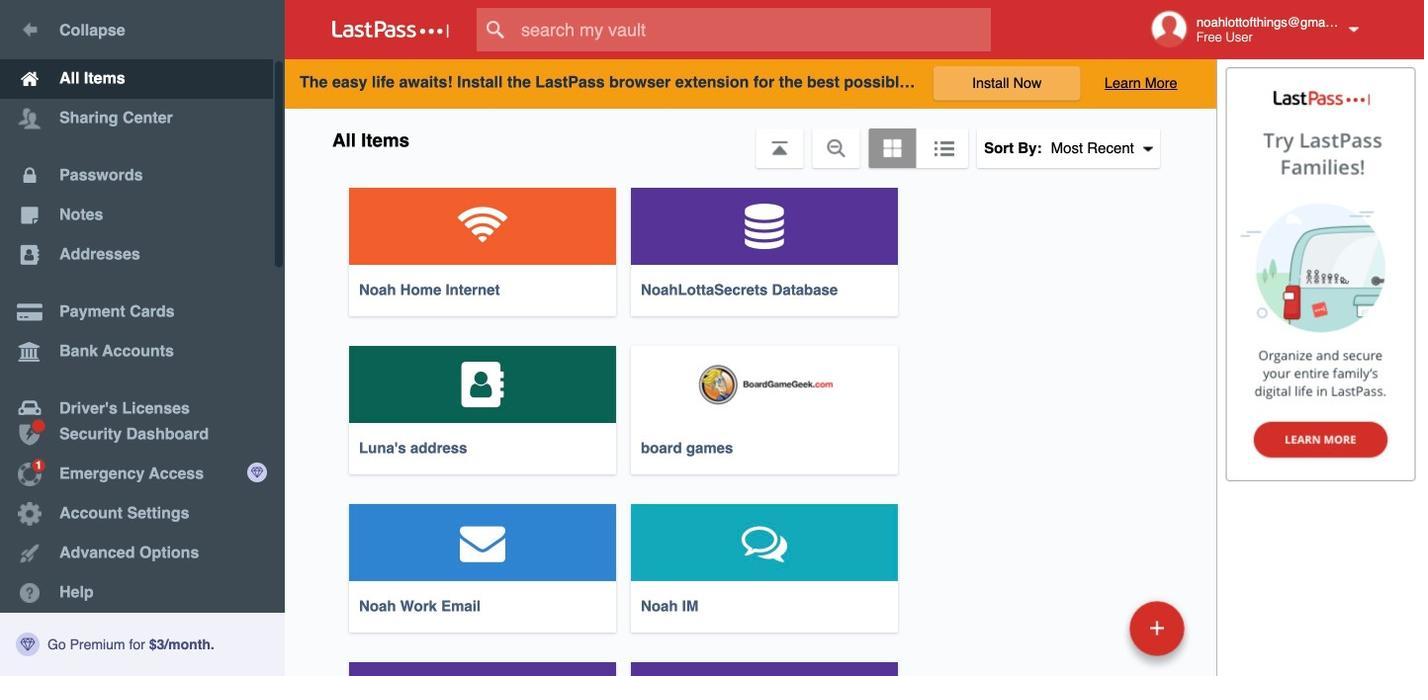 Task type: locate. For each thing, give the bounding box(es) containing it.
search my vault text field
[[477, 8, 1030, 51]]

new item element
[[994, 601, 1192, 657]]

Search search field
[[477, 8, 1030, 51]]

vault options navigation
[[285, 109, 1217, 168]]



Task type: describe. For each thing, give the bounding box(es) containing it.
lastpass image
[[332, 21, 449, 39]]

main navigation navigation
[[0, 0, 285, 677]]

new item navigation
[[994, 596, 1197, 677]]



Task type: vqa. For each thing, say whether or not it's contained in the screenshot.
dialog
no



